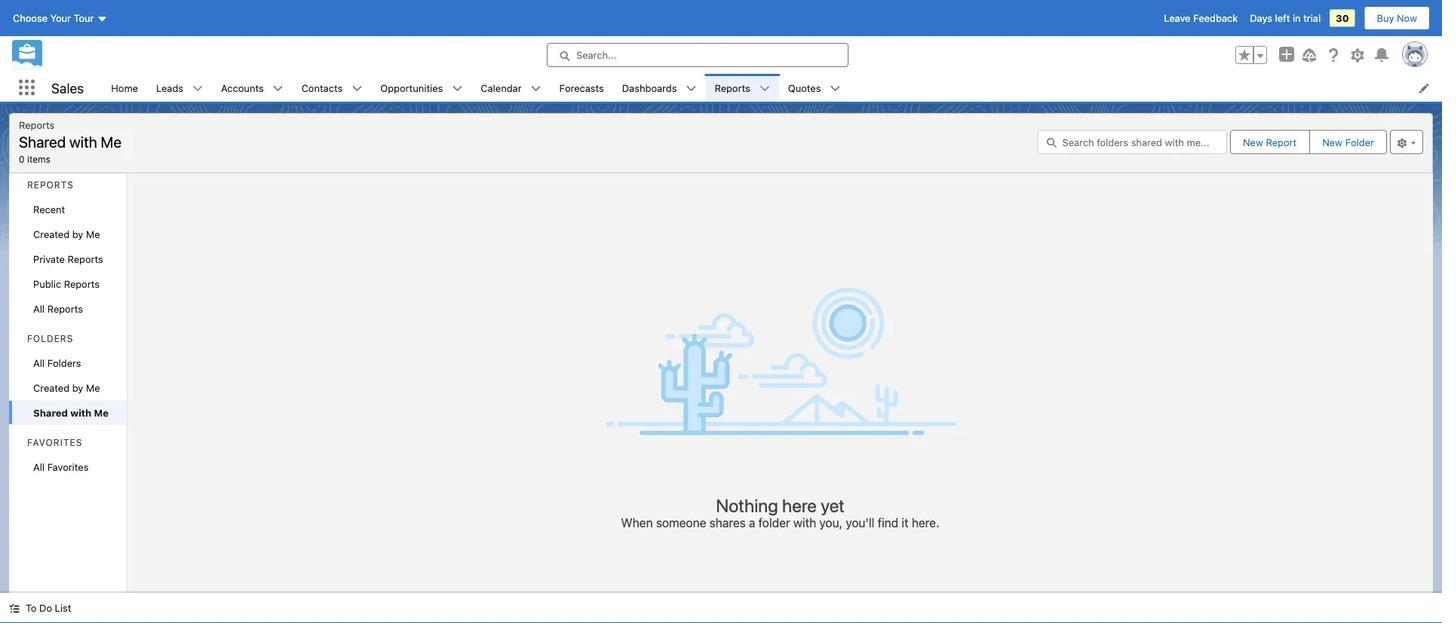 Task type: locate. For each thing, give the bounding box(es) containing it.
0 vertical spatial by
[[72, 229, 83, 240]]

me inside shared with me link
[[94, 407, 109, 419]]

recent link
[[9, 197, 127, 222]]

1 vertical spatial all
[[33, 358, 45, 369]]

text default image for contacts
[[352, 83, 362, 94]]

Search folders shared with me... text field
[[1038, 130, 1228, 154]]

shared with me link
[[9, 401, 127, 426]]

1 vertical spatial created
[[33, 383, 70, 394]]

text default image
[[192, 83, 203, 94], [452, 83, 463, 94], [531, 83, 541, 94], [686, 83, 697, 94], [760, 83, 770, 94], [830, 83, 841, 94]]

reports inside list item
[[715, 82, 751, 94]]

text default image inside reports list item
[[760, 83, 770, 94]]

created by me link up shared with me
[[9, 376, 127, 401]]

find
[[878, 516, 899, 531]]

feedback
[[1194, 12, 1238, 24]]

reports up items
[[19, 119, 55, 131]]

with down 'all folders' link
[[70, 407, 92, 419]]

created by me for private
[[33, 229, 100, 240]]

all folders link
[[9, 351, 127, 376]]

group
[[1236, 46, 1268, 64]]

accounts link
[[212, 74, 273, 102]]

by for reports
[[72, 229, 83, 240]]

created down recent
[[33, 229, 70, 240]]

me down home
[[101, 133, 122, 151]]

with
[[69, 133, 97, 151], [70, 407, 92, 419], [794, 516, 817, 531]]

shared down all folders
[[33, 407, 68, 419]]

text default image for opportunities
[[452, 83, 463, 94]]

favorites inside all favorites link
[[47, 462, 89, 473]]

quotes
[[788, 82, 821, 94]]

days
[[1250, 12, 1273, 24]]

6 text default image from the left
[[830, 83, 841, 94]]

1 created by me link from the top
[[9, 222, 127, 247]]

created by me link
[[9, 222, 127, 247], [9, 376, 127, 401]]

calendar
[[481, 82, 522, 94]]

2 by from the top
[[72, 383, 83, 394]]

all down shared with me link
[[33, 462, 45, 473]]

text default image right accounts
[[273, 83, 283, 94]]

private
[[33, 254, 65, 265]]

by up shared with me
[[72, 383, 83, 394]]

opportunities list item
[[371, 74, 472, 102]]

text default image inside the leads list item
[[192, 83, 203, 94]]

1 text default image from the left
[[192, 83, 203, 94]]

0 vertical spatial created by me
[[33, 229, 100, 240]]

created by me
[[33, 229, 100, 240], [33, 383, 100, 394]]

all down public
[[33, 303, 45, 315]]

0 vertical spatial shared
[[19, 133, 66, 151]]

text default image inside the dashboards list item
[[686, 83, 697, 94]]

reports down search... button
[[715, 82, 751, 94]]

1 all from the top
[[33, 303, 45, 315]]

buy now button
[[1364, 6, 1430, 30]]

now
[[1397, 12, 1418, 24]]

text default image left 'quotes'
[[760, 83, 770, 94]]

1 horizontal spatial new
[[1323, 137, 1343, 148]]

created down all folders
[[33, 383, 70, 394]]

when
[[621, 516, 653, 531]]

5 text default image from the left
[[760, 83, 770, 94]]

opportunities link
[[371, 74, 452, 102]]

text default image inside the "quotes" list item
[[830, 83, 841, 94]]

all down all reports
[[33, 358, 45, 369]]

1 created from the top
[[33, 229, 70, 240]]

0 vertical spatial with
[[69, 133, 97, 151]]

contacts link
[[292, 74, 352, 102]]

favorites down shared with me link
[[47, 462, 89, 473]]

you,
[[820, 516, 843, 531]]

all reports
[[33, 303, 83, 315]]

to do list button
[[0, 594, 80, 624]]

favorites
[[27, 438, 82, 449], [47, 462, 89, 473]]

calendar link
[[472, 74, 531, 102]]

text default image right leads
[[192, 83, 203, 94]]

folders up shared with me link
[[47, 358, 81, 369]]

with left you,
[[794, 516, 817, 531]]

your
[[50, 12, 71, 24]]

text default image inside to do list button
[[9, 604, 20, 615]]

1 horizontal spatial text default image
[[273, 83, 283, 94]]

forecasts link
[[550, 74, 613, 102]]

shared
[[19, 133, 66, 151], [33, 407, 68, 419]]

items
[[27, 154, 50, 164]]

created by me up shared with me link
[[33, 383, 100, 394]]

text default image inside opportunities list item
[[452, 83, 463, 94]]

0 vertical spatial created
[[33, 229, 70, 240]]

text default image right contacts at the left top
[[352, 83, 362, 94]]

text default image inside accounts list item
[[273, 83, 283, 94]]

me inside reports shared with me 0 items
[[101, 133, 122, 151]]

me
[[101, 133, 122, 151], [86, 229, 100, 240], [86, 383, 100, 394], [94, 407, 109, 419]]

reports
[[715, 82, 751, 94], [19, 119, 55, 131], [27, 180, 74, 191], [68, 254, 103, 265], [64, 278, 100, 290], [47, 303, 83, 315]]

0 vertical spatial created by me link
[[9, 222, 127, 247]]

0 vertical spatial all
[[33, 303, 45, 315]]

2 created from the top
[[33, 383, 70, 394]]

2 new from the left
[[1323, 137, 1343, 148]]

leave
[[1164, 12, 1191, 24]]

all
[[33, 303, 45, 315], [33, 358, 45, 369], [33, 462, 45, 473]]

1 vertical spatial created by me
[[33, 383, 100, 394]]

text default image left to
[[9, 604, 20, 615]]

with down sales
[[69, 133, 97, 151]]

new left folder
[[1323, 137, 1343, 148]]

created by me link for with
[[9, 376, 127, 401]]

folder
[[759, 516, 790, 531]]

accounts
[[221, 82, 264, 94]]

folders up all folders
[[27, 334, 73, 344]]

reports up recent
[[27, 180, 74, 191]]

1 new from the left
[[1243, 137, 1264, 148]]

new folder
[[1323, 137, 1375, 148]]

0 horizontal spatial text default image
[[9, 604, 20, 615]]

me down 'all folders' link
[[94, 407, 109, 419]]

someone
[[656, 516, 707, 531]]

2 all from the top
[[33, 358, 45, 369]]

list containing home
[[102, 74, 1443, 102]]

4 text default image from the left
[[686, 83, 697, 94]]

created by me link for reports
[[9, 222, 127, 247]]

days left in trial
[[1250, 12, 1321, 24]]

created by me up private reports link
[[33, 229, 100, 240]]

1 vertical spatial favorites
[[47, 462, 89, 473]]

text default image for dashboards
[[686, 83, 697, 94]]

created
[[33, 229, 70, 240], [33, 383, 70, 394]]

text default image down search... button
[[686, 83, 697, 94]]

search... button
[[547, 43, 849, 67]]

2 vertical spatial with
[[794, 516, 817, 531]]

created for private
[[33, 229, 70, 240]]

2 horizontal spatial text default image
[[352, 83, 362, 94]]

contacts
[[302, 82, 343, 94]]

by for with
[[72, 383, 83, 394]]

1 vertical spatial created by me link
[[9, 376, 127, 401]]

all favorites link
[[9, 455, 127, 480]]

new for new report
[[1243, 137, 1264, 148]]

shared up items
[[19, 133, 66, 151]]

1 created by me from the top
[[33, 229, 100, 240]]

accounts list item
[[212, 74, 292, 102]]

left
[[1275, 12, 1290, 24]]

text default image right calendar
[[531, 83, 541, 94]]

0 horizontal spatial new
[[1243, 137, 1264, 148]]

buy
[[1377, 12, 1395, 24]]

text default image inside calendar list item
[[531, 83, 541, 94]]

folders
[[27, 334, 73, 344], [47, 358, 81, 369]]

2 created by me link from the top
[[9, 376, 127, 401]]

1 vertical spatial with
[[70, 407, 92, 419]]

by up private reports
[[72, 229, 83, 240]]

2 created by me from the top
[[33, 383, 100, 394]]

new left report
[[1243, 137, 1264, 148]]

text default image
[[273, 83, 283, 94], [352, 83, 362, 94], [9, 604, 20, 615]]

2 vertical spatial all
[[33, 462, 45, 473]]

3 text default image from the left
[[531, 83, 541, 94]]

1 vertical spatial by
[[72, 383, 83, 394]]

3 all from the top
[[33, 462, 45, 473]]

nothing
[[716, 495, 778, 516]]

text default image inside contacts list item
[[352, 83, 362, 94]]

choose
[[13, 12, 48, 24]]

favorites up all favorites
[[27, 438, 82, 449]]

report
[[1266, 137, 1297, 148]]

opportunities
[[381, 82, 443, 94]]

new
[[1243, 137, 1264, 148], [1323, 137, 1343, 148]]

created by me link up private reports
[[9, 222, 127, 247]]

text default image right 'quotes'
[[830, 83, 841, 94]]

2 text default image from the left
[[452, 83, 463, 94]]

by
[[72, 229, 83, 240], [72, 383, 83, 394]]

created for shared
[[33, 383, 70, 394]]

list
[[102, 74, 1443, 102]]

1 by from the top
[[72, 229, 83, 240]]

me up private reports
[[86, 229, 100, 240]]

list
[[55, 603, 71, 615]]

text default image left calendar link
[[452, 83, 463, 94]]

shared inside reports shared with me 0 items
[[19, 133, 66, 151]]



Task type: describe. For each thing, give the bounding box(es) containing it.
choose your tour button
[[12, 6, 108, 30]]

public reports
[[33, 278, 100, 290]]

buy now
[[1377, 12, 1418, 24]]

do
[[39, 603, 52, 615]]

dashboards list item
[[613, 74, 706, 102]]

here
[[782, 495, 817, 516]]

public reports link
[[9, 272, 127, 297]]

it
[[902, 516, 909, 531]]

all reports link
[[9, 297, 127, 321]]

text default image for accounts
[[273, 83, 283, 94]]

all for all reports
[[33, 303, 45, 315]]

reports up public reports link
[[68, 254, 103, 265]]

a
[[749, 516, 756, 531]]

30
[[1336, 12, 1349, 24]]

forecasts
[[559, 82, 604, 94]]

all favorites
[[33, 462, 89, 473]]

you'll
[[846, 516, 875, 531]]

0
[[19, 154, 25, 164]]

leads link
[[147, 74, 192, 102]]

text default image for calendar
[[531, 83, 541, 94]]

reports link
[[706, 74, 760, 102]]

reports shared with me 0 items
[[19, 119, 122, 164]]

with inside nothing here yet when someone shares a folder with you, you'll find it here.
[[794, 516, 817, 531]]

shared with me
[[33, 407, 109, 419]]

shares
[[710, 516, 746, 531]]

leads
[[156, 82, 183, 94]]

leads list item
[[147, 74, 212, 102]]

search...
[[576, 49, 617, 61]]

public
[[33, 278, 61, 290]]

home
[[111, 82, 138, 94]]

new folder button
[[1310, 130, 1387, 154]]

nothing here yet when someone shares a folder with you, you'll find it here.
[[621, 495, 940, 531]]

created by me for shared
[[33, 383, 100, 394]]

all folders
[[33, 358, 81, 369]]

quotes link
[[779, 74, 830, 102]]

dashboards
[[622, 82, 677, 94]]

1 vertical spatial folders
[[47, 358, 81, 369]]

new report button
[[1231, 131, 1309, 154]]

tour
[[74, 12, 94, 24]]

new report
[[1243, 137, 1297, 148]]

leave feedback link
[[1164, 12, 1238, 24]]

text default image for quotes
[[830, 83, 841, 94]]

sales
[[51, 80, 84, 96]]

here.
[[912, 516, 940, 531]]

me up shared with me
[[86, 383, 100, 394]]

in
[[1293, 12, 1301, 24]]

reports down private reports
[[64, 278, 100, 290]]

0 vertical spatial folders
[[27, 334, 73, 344]]

recent
[[33, 204, 65, 215]]

all for all folders
[[33, 358, 45, 369]]

to do list
[[26, 603, 71, 615]]

to
[[26, 603, 37, 615]]

folder
[[1346, 137, 1375, 148]]

calendar list item
[[472, 74, 550, 102]]

0 vertical spatial favorites
[[27, 438, 82, 449]]

text default image for leads
[[192, 83, 203, 94]]

1 vertical spatial shared
[[33, 407, 68, 419]]

reports inside reports shared with me 0 items
[[19, 119, 55, 131]]

with inside reports shared with me 0 items
[[69, 133, 97, 151]]

all for all favorites
[[33, 462, 45, 473]]

contacts list item
[[292, 74, 371, 102]]

text default image for reports
[[760, 83, 770, 94]]

new for new folder
[[1323, 137, 1343, 148]]

reports list item
[[706, 74, 779, 102]]

reports down public reports
[[47, 303, 83, 315]]

leave feedback
[[1164, 12, 1238, 24]]

trial
[[1304, 12, 1321, 24]]

choose your tour
[[13, 12, 94, 24]]

private reports link
[[9, 247, 127, 272]]

private reports
[[33, 254, 103, 265]]

home link
[[102, 74, 147, 102]]

dashboards link
[[613, 74, 686, 102]]

yet
[[821, 495, 845, 516]]

quotes list item
[[779, 74, 850, 102]]



Task type: vqa. For each thing, say whether or not it's contained in the screenshot.
Object Manager link
no



